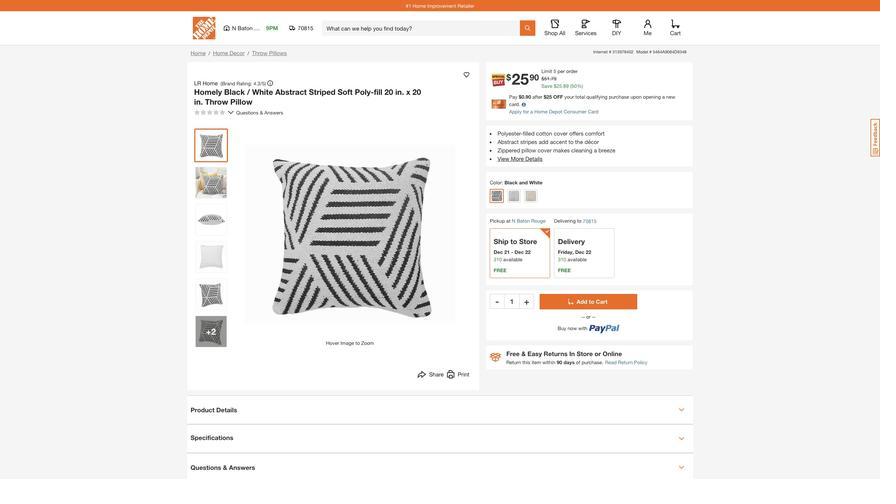 Task type: locate. For each thing, give the bounding box(es) containing it.
0 horizontal spatial &
[[223, 464, 227, 472]]

0 stars image
[[194, 110, 225, 115]]

details right product
[[216, 406, 237, 414]]

white
[[252, 88, 273, 97], [530, 180, 543, 186]]

0 horizontal spatial throw
[[205, 97, 228, 106]]

+ 2
[[206, 327, 216, 337]]

1 horizontal spatial 25
[[547, 94, 552, 100]]

1 horizontal spatial cover
[[554, 130, 568, 137]]

2 vertical spatial &
[[223, 464, 227, 472]]

2 20 from the left
[[413, 88, 421, 97]]

a down décor
[[594, 147, 597, 154]]

rouge down tan / white icon
[[532, 218, 546, 224]]

1 vertical spatial .
[[562, 83, 564, 89]]

$ down 79
[[554, 83, 557, 89]]

1 horizontal spatial abstract
[[498, 139, 519, 145]]

lr
[[194, 80, 201, 87]]

black right :
[[505, 180, 518, 186]]

1 caret image from the top
[[679, 408, 685, 413]]

1 vertical spatial throw
[[205, 97, 228, 106]]

delivery
[[558, 238, 585, 246]]

services button
[[575, 20, 598, 37]]

fill
[[374, 88, 383, 97]]

details down pillow
[[526, 155, 543, 162]]

1 horizontal spatial questions
[[236, 110, 259, 116]]

white inside homely black / white abstract striped soft poly-fill 20 in. x 20 in. throw pillow
[[252, 88, 273, 97]]

0 horizontal spatial white
[[252, 88, 273, 97]]

retailer
[[458, 3, 475, 9]]

internet # 313978402 model # 5464a9084d9348
[[594, 49, 687, 55]]

#1
[[406, 3, 412, 9]]

25 inside limit 5 per order $ 51 . 79 save $ 25 . 89 ( 50 %)
[[557, 83, 562, 89]]

0 horizontal spatial store
[[520, 238, 538, 246]]

1 vertical spatial answers
[[229, 464, 255, 472]]

caret image inside product details button
[[679, 408, 685, 413]]

0 horizontal spatial n
[[232, 25, 236, 31]]

70815
[[298, 25, 314, 31], [583, 218, 597, 224]]

store up of
[[577, 350, 593, 358]]

questions & answers down pillow
[[236, 110, 285, 116]]

total
[[576, 94, 586, 100]]

off
[[554, 94, 563, 100]]

0 horizontal spatial questions
[[191, 464, 221, 472]]

questions & answers down specifications
[[191, 464, 255, 472]]

n
[[232, 25, 236, 31], [512, 218, 516, 224]]

70815 right delivering
[[583, 218, 597, 224]]

0 vertical spatial -
[[512, 249, 514, 255]]

rouge
[[254, 25, 271, 31], [532, 218, 546, 224]]

pay
[[510, 94, 518, 100]]

black inside homely black / white abstract striped soft poly-fill 20 in. x 20 in. throw pillow
[[224, 88, 245, 97]]

0 horizontal spatial black
[[224, 88, 245, 97]]

2 vertical spatial a
[[594, 147, 597, 154]]

abstract inside polyester-filled cotton cover offers comfort abstract stripes add accent to the décor zippered pillow cover makes cleaning a breeze view more details
[[498, 139, 519, 145]]

return right read
[[619, 360, 633, 366]]

details
[[526, 155, 543, 162], [216, 406, 237, 414]]

0 horizontal spatial or
[[585, 314, 593, 320]]

to for 70815
[[578, 218, 582, 224]]

pay $ 0.90 after $ 25 off
[[510, 94, 563, 100]]

- left + button
[[496, 297, 499, 307]]

70815 right 9pm
[[298, 25, 314, 31]]

90 inside free & easy returns in store or online return this item within 90 days of purchase. read return policy
[[557, 360, 563, 366]]

to left 70815 link
[[578, 218, 582, 224]]

90 down "returns"
[[557, 360, 563, 366]]

to left the at the right of the page
[[569, 139, 574, 145]]

0 vertical spatial rouge
[[254, 25, 271, 31]]

2 310 from the left
[[558, 257, 567, 263]]

/ down rating:
[[247, 88, 250, 97]]

dec down delivery
[[576, 249, 585, 255]]

or inside free & easy returns in store or online return this item within 90 days of purchase. read return policy
[[595, 350, 601, 358]]

or up buy now with button
[[585, 314, 593, 320]]

- button
[[490, 294, 505, 309]]

abstract up zippered
[[498, 139, 519, 145]]

0 vertical spatial questions
[[236, 110, 259, 116]]

returns
[[544, 350, 568, 358]]

0 horizontal spatial cover
[[538, 147, 552, 154]]

white down /5) at top
[[252, 88, 273, 97]]

1 horizontal spatial dec
[[515, 249, 524, 255]]

home left decor
[[213, 50, 228, 56]]

home right #1
[[413, 3, 426, 9]]

dec left 21
[[494, 249, 503, 255]]

in. down homely at the top
[[194, 97, 203, 106]]

dec right 21
[[515, 249, 524, 255]]

read return policy link
[[606, 359, 648, 366]]

0 horizontal spatial 310
[[494, 257, 502, 263]]

0 vertical spatial .
[[550, 76, 552, 82]]

1 horizontal spatial 22
[[586, 249, 592, 255]]

1 vertical spatial questions
[[191, 464, 221, 472]]

0 horizontal spatial cart
[[596, 298, 608, 305]]

home up homely at the top
[[203, 80, 218, 87]]

baton up the home / home decor / throw pillows
[[238, 25, 253, 31]]

your total qualifying purchase upon opening a new card.
[[510, 94, 676, 107]]

1 vertical spatial 70815
[[583, 218, 597, 224]]

22
[[526, 249, 531, 255], [586, 249, 592, 255]]

1 vertical spatial or
[[595, 350, 601, 358]]

to inside ship to store dec 21 - dec 22 310 available
[[511, 238, 518, 246]]

1 vertical spatial store
[[577, 350, 593, 358]]

easy
[[528, 350, 542, 358]]

25 left off
[[547, 94, 552, 100]]

2 22 from the left
[[586, 249, 592, 255]]

1 horizontal spatial n
[[512, 218, 516, 224]]

order
[[567, 68, 578, 74]]

0 vertical spatial black
[[224, 88, 245, 97]]

white right the and
[[530, 180, 543, 186]]

1 horizontal spatial details
[[526, 155, 543, 162]]

1 horizontal spatial .
[[562, 83, 564, 89]]

all
[[560, 30, 566, 36]]

shop all
[[545, 30, 566, 36]]

consumer
[[564, 109, 587, 115]]

20 right the x
[[413, 88, 421, 97]]

0 vertical spatial details
[[526, 155, 543, 162]]

1 horizontal spatial in.
[[396, 88, 404, 97]]

0 vertical spatial baton
[[238, 25, 253, 31]]

1 horizontal spatial answers
[[265, 110, 283, 116]]

-
[[512, 249, 514, 255], [496, 297, 499, 307]]

(brand
[[221, 80, 235, 86]]

1 vertical spatial white
[[530, 180, 543, 186]]

0 horizontal spatial 90
[[530, 73, 539, 82]]

.
[[550, 76, 552, 82], [562, 83, 564, 89]]

/ inside homely black / white abstract striped soft poly-fill 20 in. x 20 in. throw pillow
[[247, 88, 250, 97]]

1 horizontal spatial free
[[558, 268, 571, 274]]

abstract
[[275, 88, 307, 97], [498, 139, 519, 145]]

answers inside button
[[229, 464, 255, 472]]

cart
[[671, 30, 681, 36], [596, 298, 608, 305]]

throw up 0 stars image
[[205, 97, 228, 106]]

1 horizontal spatial -
[[512, 249, 514, 255]]

2 horizontal spatial 25
[[557, 83, 562, 89]]

black
[[224, 88, 245, 97], [505, 180, 518, 186]]

1 vertical spatial caret image
[[679, 436, 685, 442]]

313978402
[[613, 49, 634, 55]]

:
[[502, 180, 504, 186]]

0 vertical spatial n
[[232, 25, 236, 31]]

share button
[[418, 371, 444, 381]]

zippered
[[498, 147, 520, 154]]

1 horizontal spatial throw
[[252, 50, 268, 56]]

0 vertical spatial or
[[585, 314, 593, 320]]

questions & answers inside "questions & answers" button
[[191, 464, 255, 472]]

1 vertical spatial black
[[505, 180, 518, 186]]

$ up pay
[[507, 73, 511, 82]]

0 horizontal spatial 22
[[526, 249, 531, 255]]

to right add in the right bottom of the page
[[589, 298, 595, 305]]

to for cart
[[589, 298, 595, 305]]

1 vertical spatial -
[[496, 297, 499, 307]]

1 horizontal spatial store
[[577, 350, 593, 358]]

cover down add
[[538, 147, 552, 154]]

caret image
[[679, 408, 685, 413], [679, 436, 685, 442], [679, 465, 685, 471]]

to for store
[[511, 238, 518, 246]]

2 free from the left
[[558, 268, 571, 274]]

to left zoom
[[356, 340, 360, 346]]

3 caret image from the top
[[679, 465, 685, 471]]

0 vertical spatial answers
[[265, 110, 283, 116]]

1 horizontal spatial cart
[[671, 30, 681, 36]]

0 horizontal spatial abstract
[[275, 88, 307, 97]]

return down free
[[507, 360, 522, 366]]

save
[[542, 83, 553, 89]]

black and white image
[[492, 191, 503, 201]]

& inside button
[[223, 464, 227, 472]]

cart up 5464a9084d9348
[[671, 30, 681, 36]]

0 horizontal spatial #
[[609, 49, 612, 55]]

details inside button
[[216, 406, 237, 414]]

baton right at
[[517, 218, 530, 224]]

abstract left striped
[[275, 88, 307, 97]]

0 vertical spatial store
[[520, 238, 538, 246]]

1 vertical spatial &
[[522, 350, 526, 358]]

1 vertical spatial 90
[[557, 360, 563, 366]]

1 available from the left
[[504, 257, 523, 263]]

- right 21
[[512, 249, 514, 255]]

or up purchase.
[[595, 350, 601, 358]]

2 available from the left
[[568, 257, 587, 263]]

feedback link image
[[871, 119, 881, 157]]

2 # from the left
[[650, 49, 652, 55]]

+ inside button
[[525, 297, 530, 307]]

+
[[525, 297, 530, 307], [206, 327, 211, 337]]

answers
[[265, 110, 283, 116], [229, 464, 255, 472]]

1 free from the left
[[494, 268, 507, 274]]

25 up 0.90
[[512, 70, 529, 89]]

0 horizontal spatial rouge
[[254, 25, 271, 31]]

available down 21
[[504, 257, 523, 263]]

1 horizontal spatial available
[[568, 257, 587, 263]]

1 horizontal spatial a
[[594, 147, 597, 154]]

&
[[260, 110, 263, 116], [522, 350, 526, 358], [223, 464, 227, 472]]

dec inside delivery friday, dec 22 310 available
[[576, 249, 585, 255]]

throw
[[252, 50, 268, 56], [205, 97, 228, 106]]

(brand rating: 4.3 /5)
[[221, 80, 266, 86]]

0 horizontal spatial available
[[504, 257, 523, 263]]

caret image inside "questions & answers" button
[[679, 465, 685, 471]]

$
[[507, 73, 511, 82], [542, 76, 545, 82], [554, 83, 557, 89], [519, 94, 522, 100], [544, 94, 547, 100]]

to inside add to cart button
[[589, 298, 595, 305]]

0 vertical spatial white
[[252, 88, 273, 97]]

1 horizontal spatial +
[[525, 297, 530, 307]]

$ right the after
[[544, 94, 547, 100]]

20 right the fill
[[385, 88, 394, 97]]

cotton
[[537, 130, 553, 137]]

0 horizontal spatial +
[[206, 327, 211, 337]]

rouge up throw pillows link
[[254, 25, 271, 31]]

22 right 21
[[526, 249, 531, 255]]

cleaning
[[572, 147, 593, 154]]

add to cart button
[[540, 294, 638, 310]]

free down 21
[[494, 268, 507, 274]]

1 horizontal spatial black
[[505, 180, 518, 186]]

lr home throw pillows 5464a9084d9348 4f.5 image
[[196, 316, 227, 347]]

$ down limit
[[542, 76, 545, 82]]

0 vertical spatial &
[[260, 110, 263, 116]]

+ for + 2
[[206, 327, 211, 337]]

0.90
[[522, 94, 532, 100]]

baton
[[238, 25, 253, 31], [517, 218, 530, 224]]

a right for
[[531, 109, 533, 115]]

1 310 from the left
[[494, 257, 502, 263]]

soft
[[338, 88, 353, 97]]

caret image for &
[[679, 465, 685, 471]]

in.
[[396, 88, 404, 97], [194, 97, 203, 106]]

cart right add in the right bottom of the page
[[596, 298, 608, 305]]

cover up accent
[[554, 130, 568, 137]]

0 horizontal spatial 70815
[[298, 25, 314, 31]]

1 vertical spatial cart
[[596, 298, 608, 305]]

to right ship
[[511, 238, 518, 246]]

homely black / white abstract striped soft poly-fill 20 in. x 20 in. throw pillow
[[194, 88, 421, 106]]

90 left the 51
[[530, 73, 539, 82]]

310 down ship
[[494, 257, 502, 263]]

to inside delivering to 70815
[[578, 218, 582, 224]]

0 horizontal spatial details
[[216, 406, 237, 414]]

n right at
[[512, 218, 516, 224]]

free down friday,
[[558, 268, 571, 274]]

0 horizontal spatial free
[[494, 268, 507, 274]]

& up this
[[522, 350, 526, 358]]

1 vertical spatial details
[[216, 406, 237, 414]]

caret image for details
[[679, 408, 685, 413]]

questions down pillow
[[236, 110, 259, 116]]

to inside hover image to zoom button
[[356, 340, 360, 346]]

# right internet
[[609, 49, 612, 55]]

store inside ship to store dec 21 - dec 22 310 available
[[520, 238, 538, 246]]

3 dec from the left
[[576, 249, 585, 255]]

. up the save
[[550, 76, 552, 82]]

to
[[569, 139, 574, 145], [578, 218, 582, 224], [511, 238, 518, 246], [589, 298, 595, 305], [356, 340, 360, 346]]

throw left pillows
[[252, 50, 268, 56]]

/ right home link
[[209, 50, 210, 56]]

the
[[576, 139, 584, 145]]

5464a9084d9348
[[653, 49, 687, 55]]

0 vertical spatial +
[[525, 297, 530, 307]]

1 horizontal spatial 70815
[[583, 218, 597, 224]]

0 horizontal spatial -
[[496, 297, 499, 307]]

1 vertical spatial abstract
[[498, 139, 519, 145]]

2 vertical spatial caret image
[[679, 465, 685, 471]]

#
[[609, 49, 612, 55], [650, 49, 652, 55]]

50
[[572, 83, 577, 89]]

lr home throw pillows 5464a9084d9348 66.3 image
[[196, 242, 227, 273]]

2 horizontal spatial a
[[663, 94, 665, 100]]

me button
[[637, 20, 659, 37]]

22 inside ship to store dec 21 - dec 22 310 available
[[526, 249, 531, 255]]

(
[[571, 83, 572, 89]]

n up decor
[[232, 25, 236, 31]]

add
[[577, 298, 588, 305]]

store down n baton rouge 'button'
[[520, 238, 538, 246]]

310 down friday,
[[558, 257, 567, 263]]

zoom
[[362, 340, 374, 346]]

0 horizontal spatial 20
[[385, 88, 394, 97]]

20
[[385, 88, 394, 97], [413, 88, 421, 97]]

free for friday,
[[558, 268, 571, 274]]

1 horizontal spatial white
[[530, 180, 543, 186]]

What can we help you find today? search field
[[327, 21, 520, 36]]

0 horizontal spatial 25
[[512, 70, 529, 89]]

1 vertical spatial cover
[[538, 147, 552, 154]]

0 vertical spatial questions & answers
[[236, 110, 285, 116]]

0 horizontal spatial return
[[507, 360, 522, 366]]

available down friday,
[[568, 257, 587, 263]]

1 vertical spatial questions & answers
[[191, 464, 255, 472]]

and
[[519, 180, 528, 186]]

25 left 89
[[557, 83, 562, 89]]

1 vertical spatial baton
[[517, 218, 530, 224]]

available
[[504, 257, 523, 263], [568, 257, 587, 263]]

0 vertical spatial 70815
[[298, 25, 314, 31]]

shop all button
[[544, 20, 567, 37]]

1 horizontal spatial 90
[[557, 360, 563, 366]]

/5)
[[261, 80, 266, 86]]

1 22 from the left
[[526, 249, 531, 255]]

a left new
[[663, 94, 665, 100]]

0 horizontal spatial .
[[550, 76, 552, 82]]

# right model
[[650, 49, 652, 55]]

22 right friday,
[[586, 249, 592, 255]]

$ right pay
[[519, 94, 522, 100]]

1 horizontal spatial baton
[[517, 218, 530, 224]]

accent
[[550, 139, 567, 145]]

0 vertical spatial abstract
[[275, 88, 307, 97]]

ship
[[494, 238, 509, 246]]

black down (brand
[[224, 88, 245, 97]]

None field
[[505, 294, 520, 309]]

depot
[[549, 109, 563, 115]]

310 inside ship to store dec 21 - dec 22 310 available
[[494, 257, 502, 263]]

gray / white image
[[509, 191, 520, 201]]

& down /5) at top
[[260, 110, 263, 116]]

questions down specifications
[[191, 464, 221, 472]]

& down specifications
[[223, 464, 227, 472]]

. left ( at the top of the page
[[562, 83, 564, 89]]

striped
[[309, 88, 336, 97]]

90 inside $ 25 90
[[530, 73, 539, 82]]

2 caret image from the top
[[679, 436, 685, 442]]

cart inside button
[[596, 298, 608, 305]]

in. left the x
[[396, 88, 404, 97]]

2 horizontal spatial &
[[522, 350, 526, 358]]

0 vertical spatial 90
[[530, 73, 539, 82]]



Task type: describe. For each thing, give the bounding box(es) containing it.
abstract inside homely black / white abstract striped soft poly-fill 20 in. x 20 in. throw pillow
[[275, 88, 307, 97]]

1 horizontal spatial rouge
[[532, 218, 546, 224]]

to inside polyester-filled cotton cover offers comfort abstract stripes add accent to the décor zippered pillow cover makes cleaning a breeze view more details
[[569, 139, 574, 145]]

lr home throw pillows 5464a9084d9348 e1.1 image
[[196, 167, 227, 198]]

2 dec from the left
[[515, 249, 524, 255]]

0 vertical spatial cart
[[671, 30, 681, 36]]

+ button
[[520, 294, 535, 309]]

9pm
[[266, 25, 278, 31]]

51
[[545, 76, 550, 82]]

delivering to 70815
[[555, 218, 597, 224]]

ship to store dec 21 - dec 22 310 available
[[494, 238, 538, 263]]

questions & answers button
[[187, 454, 694, 480]]

view
[[498, 155, 510, 162]]

store inside free & easy returns in store or online return this item within 90 days of purchase. read return policy
[[577, 350, 593, 358]]

new
[[667, 94, 676, 100]]

n baton rouge button
[[512, 218, 546, 224]]

pillow
[[231, 97, 253, 106]]

0 horizontal spatial baton
[[238, 25, 253, 31]]

pickup at n baton rouge
[[490, 218, 546, 224]]

caret image inside specifications button
[[679, 436, 685, 442]]

70815 link
[[583, 218, 597, 225]]

- inside ship to store dec 21 - dec 22 310 available
[[512, 249, 514, 255]]

/ right decor
[[248, 50, 249, 56]]

1 # from the left
[[609, 49, 612, 55]]

throw inside homely black / white abstract striped soft poly-fill 20 in. x 20 in. throw pillow
[[205, 97, 228, 106]]

310 inside delivery friday, dec 22 310 available
[[558, 257, 567, 263]]

questions & answers link
[[236, 109, 285, 116]]

buy
[[558, 326, 567, 332]]

print
[[458, 371, 470, 378]]

lr home throw pillows 5464a9084d9348 64.0 image
[[196, 130, 227, 161]]

pickup
[[490, 218, 505, 224]]

tan / white image
[[526, 191, 537, 201]]

questions inside button
[[191, 464, 221, 472]]

upon
[[631, 94, 642, 100]]

1 vertical spatial n
[[512, 218, 516, 224]]

rating:
[[237, 80, 252, 86]]

comfort
[[586, 130, 605, 137]]

$ inside $ 25 90
[[507, 73, 511, 82]]

limit 5 per order $ 51 . 79 save $ 25 . 89 ( 50 %)
[[542, 68, 584, 89]]

lr home
[[194, 80, 218, 87]]

details inside polyester-filled cotton cover offers comfort abstract stripes add accent to the décor zippered pillow cover makes cleaning a breeze view more details
[[526, 155, 543, 162]]

lr home throw pillows 5464a9084d9348 1d.2 image
[[196, 205, 227, 236]]

poly-
[[355, 88, 374, 97]]

with
[[579, 326, 588, 332]]

this
[[523, 360, 531, 366]]

lr home throw pillows 5464a9084d9348 c3.4 image
[[196, 279, 227, 310]]

1 20 from the left
[[385, 88, 394, 97]]

home down the home depot logo
[[191, 50, 206, 56]]

0 vertical spatial in.
[[396, 88, 404, 97]]

stripes
[[521, 139, 538, 145]]

home link
[[191, 50, 206, 56]]

70815 inside delivering to 70815
[[583, 218, 597, 224]]

a inside your total qualifying purchase upon opening a new card.
[[663, 94, 665, 100]]

card
[[588, 109, 599, 115]]

policy
[[635, 360, 648, 366]]

delivery friday, dec 22 310 available
[[558, 238, 592, 263]]

a inside polyester-filled cotton cover offers comfort abstract stripes add accent to the décor zippered pillow cover makes cleaning a breeze view more details
[[594, 147, 597, 154]]

diy
[[613, 30, 622, 36]]

70815 inside 70815 'button'
[[298, 25, 314, 31]]

free
[[507, 350, 520, 358]]

décor
[[585, 139, 600, 145]]

purchase
[[609, 94, 630, 100]]

hover image to zoom button
[[245, 129, 456, 347]]

limit
[[542, 68, 553, 74]]

n baton rouge
[[232, 25, 271, 31]]

product details button
[[187, 396, 694, 424]]

1 return from the left
[[507, 360, 522, 366]]

& inside free & easy returns in store or online return this item within 90 days of purchase. read return policy
[[522, 350, 526, 358]]

5
[[554, 68, 557, 74]]

2
[[211, 327, 216, 337]]

offers
[[570, 130, 584, 137]]

pillows
[[269, 50, 287, 56]]

opening
[[644, 94, 661, 100]]

4.3
[[254, 80, 261, 86]]

home left the depot
[[535, 109, 548, 115]]

in
[[570, 350, 575, 358]]

polyester-
[[498, 130, 523, 137]]

apply now image
[[492, 100, 510, 109]]

2 return from the left
[[619, 360, 633, 366]]

view more details link
[[498, 155, 543, 162]]

available inside delivery friday, dec 22 310 available
[[568, 257, 587, 263]]

- inside button
[[496, 297, 499, 307]]

icon image
[[490, 354, 501, 362]]

breeze
[[599, 147, 616, 154]]

apply for a home depot consumer card
[[510, 109, 599, 115]]

polyester-filled cotton cover offers comfort abstract stripes add accent to the décor zippered pillow cover makes cleaning a breeze view more details
[[498, 130, 616, 162]]

1 dec from the left
[[494, 249, 503, 255]]

decor
[[230, 50, 245, 56]]

free for to
[[494, 268, 507, 274]]

1 vertical spatial a
[[531, 109, 533, 115]]

product
[[191, 406, 215, 414]]

your
[[565, 94, 575, 100]]

free & easy returns in store or online return this item within 90 days of purchase. read return policy
[[507, 350, 648, 366]]

days
[[564, 360, 575, 366]]

color
[[490, 180, 502, 186]]

online
[[603, 350, 623, 358]]

1 vertical spatial in.
[[194, 97, 203, 106]]

available inside ship to store dec 21 - dec 22 310 available
[[504, 257, 523, 263]]

homely
[[194, 88, 222, 97]]

makes
[[554, 147, 570, 154]]

#1 home improvement retailer
[[406, 3, 475, 9]]

the home depot logo image
[[193, 17, 215, 39]]

for
[[524, 109, 529, 115]]

print button
[[447, 371, 470, 381]]

filled
[[523, 130, 535, 137]]

apply for a home depot consumer card link
[[510, 109, 599, 115]]

color : black and white
[[490, 180, 543, 186]]

buy now with
[[558, 326, 588, 332]]

me
[[644, 30, 652, 36]]

add to cart
[[577, 298, 608, 305]]

pillow
[[522, 147, 537, 154]]

79
[[552, 76, 557, 82]]

hover image to zoom
[[326, 340, 374, 346]]

after
[[533, 94, 543, 100]]

diy button
[[606, 20, 629, 37]]

shop
[[545, 30, 558, 36]]

qualifying
[[587, 94, 608, 100]]

home inside "lr home" link
[[203, 80, 218, 87]]

22 inside delivery friday, dec 22 310 available
[[586, 249, 592, 255]]

friday,
[[558, 249, 574, 255]]

card.
[[510, 101, 521, 107]]

0 vertical spatial throw
[[252, 50, 268, 56]]

of
[[577, 360, 581, 366]]

item
[[532, 360, 542, 366]]

+ for +
[[525, 297, 530, 307]]

1 horizontal spatial &
[[260, 110, 263, 116]]

info image
[[522, 103, 526, 107]]

now
[[568, 326, 577, 332]]

hover
[[326, 340, 339, 346]]



Task type: vqa. For each thing, say whether or not it's contained in the screenshot.
the right White
yes



